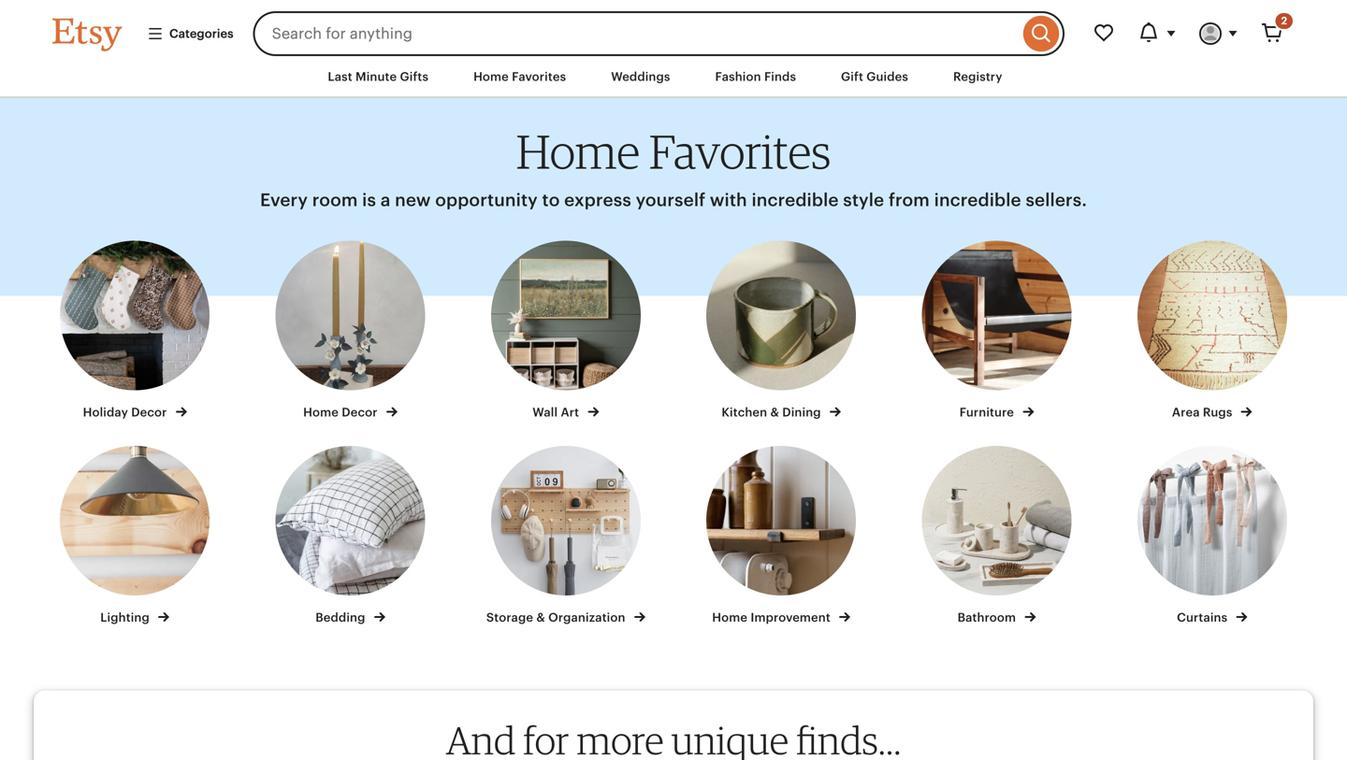 Task type: vqa. For each thing, say whether or not it's contained in the screenshot.
Home Favorites link
yes



Task type: locate. For each thing, give the bounding box(es) containing it.
&
[[770, 405, 779, 419], [536, 611, 545, 625]]

& left dining
[[770, 405, 779, 419]]

room
[[312, 190, 358, 210]]

menu bar
[[19, 56, 1328, 98]]

1 vertical spatial favorites
[[649, 123, 831, 180]]

0 horizontal spatial favorites
[[512, 70, 566, 84]]

0 vertical spatial favorites
[[512, 70, 566, 84]]

lighting link
[[44, 446, 226, 627]]

storage
[[486, 611, 533, 625]]

0 horizontal spatial incredible
[[752, 190, 839, 210]]

& for kitchen
[[770, 405, 779, 419]]

last minute gifts link
[[314, 60, 443, 94]]

home
[[473, 70, 509, 84], [516, 123, 640, 180], [303, 405, 339, 419], [712, 611, 747, 625]]

incredible right with at the top of page
[[752, 190, 839, 210]]

is
[[362, 190, 376, 210]]

express
[[564, 190, 631, 210]]

& right storage
[[536, 611, 545, 625]]

Search for anything text field
[[253, 11, 1019, 56]]

& inside 'link'
[[536, 611, 545, 625]]

wall art
[[533, 405, 582, 419]]

home favorites inside main content
[[516, 123, 831, 180]]

2 decor from the left
[[342, 405, 378, 419]]

1 horizontal spatial incredible
[[934, 190, 1021, 210]]

gift
[[841, 70, 863, 84]]

0 horizontal spatial &
[[536, 611, 545, 625]]

1 incredible from the left
[[752, 190, 839, 210]]

decor inside home decor link
[[342, 405, 378, 419]]

home favorites main content
[[0, 98, 1347, 761]]

sellers.
[[1026, 190, 1087, 210]]

decor inside holiday decor link
[[131, 405, 167, 419]]

bathroom link
[[906, 446, 1088, 627]]

1 vertical spatial &
[[536, 611, 545, 625]]

lighting
[[100, 611, 153, 625]]

0 vertical spatial &
[[770, 405, 779, 419]]

gifts
[[400, 70, 429, 84]]

gift guides
[[841, 70, 908, 84]]

kitchen & dining
[[722, 405, 824, 419]]

fashion finds link
[[701, 60, 810, 94]]

new
[[395, 190, 431, 210]]

weddings
[[611, 70, 670, 84]]

decor
[[131, 405, 167, 419], [342, 405, 378, 419]]

art
[[561, 405, 579, 419]]

home inside 'link'
[[712, 611, 747, 625]]

holiday decor link
[[44, 241, 226, 421]]

curtains
[[1177, 611, 1231, 625]]

guides
[[866, 70, 908, 84]]

0 horizontal spatial decor
[[131, 405, 167, 419]]

none search field inside categories banner
[[253, 11, 1065, 56]]

weddings link
[[597, 60, 684, 94]]

home favorites
[[473, 70, 566, 84], [516, 123, 831, 180]]

None search field
[[253, 11, 1065, 56]]

home improvement
[[712, 611, 834, 625]]

from
[[889, 190, 930, 210]]

curtains link
[[1121, 446, 1303, 627]]

incredible
[[752, 190, 839, 210], [934, 190, 1021, 210]]

incredible right 'from'
[[934, 190, 1021, 210]]

yourself
[[636, 190, 706, 210]]

organization
[[548, 611, 625, 625]]

style
[[843, 190, 884, 210]]

last minute gifts
[[328, 70, 429, 84]]

1 horizontal spatial decor
[[342, 405, 378, 419]]

last
[[328, 70, 352, 84]]

1 vertical spatial home favorites
[[516, 123, 831, 180]]

1 horizontal spatial &
[[770, 405, 779, 419]]

1 horizontal spatial favorites
[[649, 123, 831, 180]]

bathroom
[[958, 611, 1019, 625]]

registry
[[953, 70, 1002, 84]]

favorites inside main content
[[649, 123, 831, 180]]

1 decor from the left
[[131, 405, 167, 419]]

categories
[[169, 27, 233, 41]]

a
[[380, 190, 391, 210]]

favorites
[[512, 70, 566, 84], [649, 123, 831, 180]]



Task type: describe. For each thing, give the bounding box(es) containing it.
2 incredible from the left
[[934, 190, 1021, 210]]

holiday
[[83, 405, 128, 419]]

2 link
[[1250, 11, 1295, 56]]

kitchen & dining link
[[690, 241, 872, 421]]

decor for holiday
[[131, 405, 167, 419]]

opportunity
[[435, 190, 538, 210]]

categories button
[[133, 17, 248, 51]]

area rugs link
[[1121, 241, 1303, 421]]

2
[[1281, 15, 1287, 27]]

storage & organization
[[486, 611, 628, 625]]

rugs
[[1203, 405, 1232, 419]]

registry link
[[939, 60, 1016, 94]]

fashion
[[715, 70, 761, 84]]

improvement
[[751, 611, 831, 625]]

menu bar containing last minute gifts
[[19, 56, 1328, 98]]

& for storage
[[536, 611, 545, 625]]

storage & organization link
[[475, 446, 657, 627]]

wall
[[533, 405, 558, 419]]

dining
[[782, 405, 821, 419]]

area
[[1172, 405, 1200, 419]]

finds
[[764, 70, 796, 84]]

to
[[542, 190, 560, 210]]

home decor link
[[259, 241, 441, 421]]

0 vertical spatial home favorites
[[473, 70, 566, 84]]

bedding
[[315, 611, 368, 625]]

fashion finds
[[715, 70, 796, 84]]

decor for home
[[342, 405, 378, 419]]

furniture
[[960, 405, 1017, 419]]

every
[[260, 190, 308, 210]]

kitchen
[[722, 405, 767, 419]]

holiday decor
[[83, 405, 170, 419]]

minute
[[355, 70, 397, 84]]

bedding link
[[259, 446, 441, 627]]

home decor
[[303, 405, 381, 419]]

home favorites link
[[459, 60, 580, 94]]

wall art link
[[475, 241, 657, 421]]

home improvement link
[[690, 446, 872, 627]]

every room is a new opportunity to express yourself with incredible style from incredible sellers.
[[260, 190, 1087, 210]]

gift guides link
[[827, 60, 922, 94]]

with
[[710, 190, 747, 210]]

area rugs
[[1172, 405, 1236, 419]]

categories banner
[[19, 0, 1328, 56]]

furniture link
[[906, 241, 1088, 421]]



